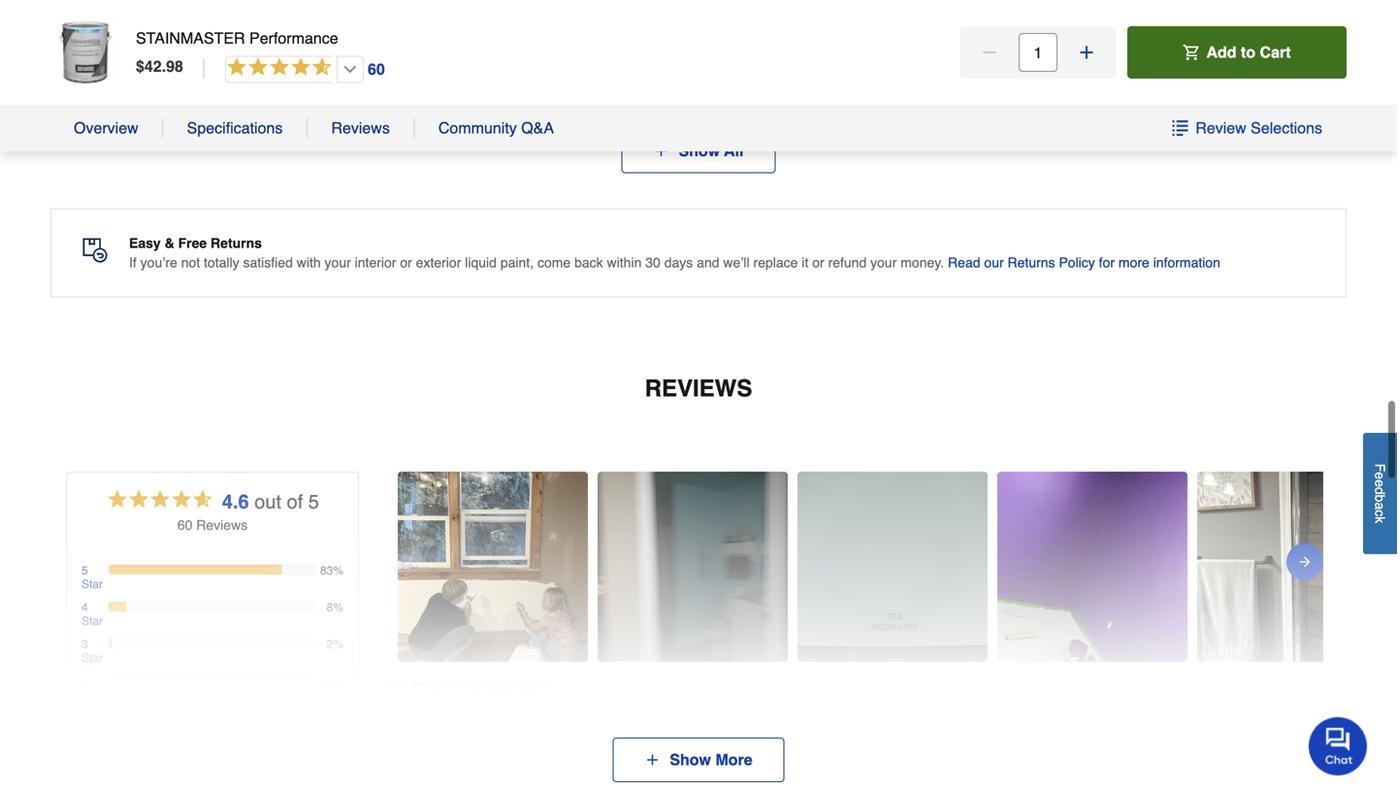 Task type: describe. For each thing, give the bounding box(es) containing it.
mildew resistant
[[829, 97, 939, 112]]

$ 42 . 98
[[136, 57, 183, 75]]

1 e from the top
[[1373, 472, 1389, 479]]

overview link
[[74, 118, 138, 138]]

2 uploaded image image from the left
[[598, 557, 788, 577]]

area
[[182, 82, 212, 97]]

a
[[1373, 502, 1389, 510]]

out
[[255, 491, 281, 513]]

customer
[[412, 679, 484, 697]]

98
[[166, 57, 183, 75]]

plus image inside show more button
[[645, 752, 660, 768]]

30
[[646, 255, 661, 270]]

0 vertical spatial plus image
[[1077, 43, 1097, 62]]

you're
[[140, 255, 177, 270]]

back
[[575, 255, 603, 270]]

cart image
[[1184, 45, 1199, 60]]

star for 3
[[82, 651, 103, 665]]

satisfied
[[243, 255, 293, 270]]

60 for 60
[[368, 60, 385, 78]]

2 your from the left
[[871, 255, 897, 270]]

star for 5
[[82, 577, 103, 591]]

list view image
[[1173, 120, 1188, 136]]

1 your from the left
[[325, 255, 351, 270]]

stainmaster performance
[[136, 29, 338, 47]]

with
[[297, 255, 321, 270]]

community
[[439, 119, 517, 137]]

&
[[165, 235, 174, 251]]

more
[[1119, 255, 1150, 270]]

of
[[287, 491, 303, 513]]

2%
[[327, 638, 344, 651]]

arrow right image
[[1298, 550, 1313, 573]]

replace
[[754, 255, 798, 270]]

within
[[607, 255, 642, 270]]

$
[[136, 57, 145, 75]]

paint,
[[501, 255, 534, 270]]

totally
[[204, 255, 239, 270]]

all
[[724, 142, 744, 160]]

0 vertical spatial returns
[[211, 235, 262, 251]]

easy & free returns if you're not totally satisfied with your interior or exterior liquid paint, come back within 30 days and we'll replace it or refund your money. read our returns policy for more information
[[129, 235, 1221, 270]]

2 e from the top
[[1373, 479, 1389, 487]]

policy
[[1059, 255, 1096, 270]]

temperature
[[953, 48, 1034, 64]]

maximum working temperature (fahrenheit)
[[829, 48, 1116, 64]]

chat invite button image
[[1309, 716, 1369, 776]]

review selections
[[1196, 119, 1323, 137]]

show for show more
[[670, 751, 711, 769]]

42
[[145, 57, 162, 75]]

f e e d b a c k button
[[1364, 433, 1398, 554]]

money.
[[901, 255, 945, 270]]

maximum for maximum working temperature (fahrenheit)
[[829, 48, 891, 64]]

community q&a
[[439, 119, 554, 137]]

not
[[181, 255, 200, 270]]

size
[[118, 36, 145, 52]]

2 vertical spatial review
[[489, 679, 542, 697]]

1-gallon
[[337, 36, 386, 52]]

show more
[[670, 751, 753, 769]]

5 inside 5 star
[[82, 564, 88, 577]]

overview
[[74, 119, 138, 137]]

(sq.
[[216, 82, 242, 97]]

easy
[[129, 235, 161, 251]]

add to cart button
[[1128, 26, 1347, 79]]

productimage image
[[50, 17, 120, 87]]

d
[[1373, 487, 1389, 495]]

.
[[162, 57, 166, 75]]

4.6
[[222, 491, 249, 513]]

1 horizontal spatial reviews
[[645, 375, 753, 402]]

2
[[82, 677, 88, 691]]

show all button
[[622, 129, 776, 173]]

1 horizontal spatial returns
[[1008, 255, 1056, 270]]

performance
[[250, 29, 338, 47]]

4.6 stars image
[[224, 55, 386, 84]]

maximum for maximum coverage area (sq. feet)
[[50, 82, 113, 97]]

specifications
[[187, 119, 283, 137]]

resistant
[[878, 97, 939, 112]]

4
[[82, 601, 88, 614]]

5 star
[[82, 564, 103, 591]]

show more button
[[613, 738, 785, 782]]

read
[[948, 255, 981, 270]]

container
[[50, 36, 114, 52]]

our
[[985, 255, 1004, 270]]

reviews link
[[331, 118, 390, 138]]

gallon
[[349, 36, 386, 52]]

community q&a link
[[439, 118, 554, 138]]



Task type: vqa. For each thing, say whether or not it's contained in the screenshot.
Show
yes



Task type: locate. For each thing, give the bounding box(es) containing it.
1 horizontal spatial plus image
[[1077, 43, 1097, 62]]

2 horizontal spatial 60
[[390, 679, 407, 697]]

star
[[82, 577, 103, 591], [82, 614, 103, 628], [82, 651, 103, 665]]

c
[[1373, 510, 1389, 516]]

1 vertical spatial s
[[542, 679, 551, 697]]

f e e d b a c k
[[1373, 464, 1389, 523]]

0 vertical spatial reviews
[[331, 119, 390, 137]]

1 vertical spatial reviews
[[645, 375, 753, 402]]

1 vertical spatial show
[[670, 751, 711, 769]]

show left 'all'
[[679, 142, 720, 160]]

5 right of
[[308, 491, 319, 513]]

1 vertical spatial review
[[196, 517, 241, 533]]

0 horizontal spatial or
[[400, 255, 412, 270]]

come
[[538, 255, 571, 270]]

1 vertical spatial returns
[[1008, 255, 1056, 270]]

returns
[[211, 235, 262, 251], [1008, 255, 1056, 270]]

plus image right stepper number input field with increment and decrement buttons number field
[[1077, 43, 1097, 62]]

0 horizontal spatial reviews
[[331, 119, 390, 137]]

0 vertical spatial star
[[82, 577, 103, 591]]

s
[[241, 517, 248, 533], [542, 679, 551, 697]]

we'll
[[724, 255, 750, 270]]

and
[[697, 255, 720, 270]]

5 inside 4.6 out of 5 60 review s
[[308, 491, 319, 513]]

it
[[802, 255, 809, 270]]

review inside 4.6 out of 5 60 review s
[[196, 517, 241, 533]]

mildew
[[829, 97, 874, 112]]

review right list view image
[[1196, 119, 1247, 137]]

minus image
[[980, 43, 1000, 62]]

0 horizontal spatial 60
[[177, 517, 193, 533]]

returns right the our
[[1008, 255, 1056, 270]]

selections
[[1251, 119, 1323, 137]]

2 vertical spatial star
[[82, 651, 103, 665]]

refund
[[829, 255, 867, 270]]

star up 4
[[82, 577, 103, 591]]

plus image left show more
[[645, 752, 660, 768]]

maximum up mildew
[[829, 48, 891, 64]]

2 star from the top
[[82, 614, 103, 628]]

specifications link
[[187, 118, 283, 138]]

interior
[[355, 255, 396, 270]]

free
[[178, 235, 207, 251]]

coverage
[[117, 82, 179, 97]]

1 vertical spatial 5
[[82, 564, 88, 577]]

1 horizontal spatial s
[[542, 679, 551, 697]]

1 horizontal spatial 60
[[368, 60, 385, 78]]

1 vertical spatial 60
[[177, 517, 193, 533]]

review
[[1196, 119, 1247, 137], [196, 517, 241, 533], [489, 679, 542, 697]]

1 horizontal spatial 5
[[308, 491, 319, 513]]

for
[[1099, 255, 1115, 270]]

0 vertical spatial s
[[241, 517, 248, 533]]

your right the with
[[325, 255, 351, 270]]

days
[[665, 255, 693, 270]]

0 horizontal spatial s
[[241, 517, 248, 533]]

exterior
[[416, 255, 461, 270]]

0 horizontal spatial review
[[196, 517, 241, 533]]

your right refund
[[871, 255, 897, 270]]

60
[[368, 60, 385, 78], [177, 517, 193, 533], [390, 679, 407, 697]]

s inside 4.6 out of 5 60 review s
[[241, 517, 248, 533]]

0 horizontal spatial plus image
[[645, 752, 660, 768]]

0 vertical spatial review
[[1196, 119, 1247, 137]]

reviews
[[331, 119, 390, 137], [645, 375, 753, 402]]

0 horizontal spatial maximum
[[50, 82, 113, 97]]

1 vertical spatial star
[[82, 614, 103, 628]]

f
[[1373, 464, 1389, 472]]

e up b
[[1373, 479, 1389, 487]]

4 star
[[82, 601, 103, 628]]

Stepper number input field with increment and decrement buttons number field
[[1019, 33, 1058, 72]]

0 horizontal spatial 5
[[82, 564, 88, 577]]

5 up 4
[[82, 564, 88, 577]]

maximum up overview
[[50, 82, 113, 97]]

review inside review selections button
[[1196, 119, 1247, 137]]

0 vertical spatial 5
[[308, 491, 319, 513]]

3 star
[[82, 638, 103, 665]]

information
[[1154, 255, 1221, 270]]

0 vertical spatial 60
[[368, 60, 385, 78]]

add to cart
[[1207, 43, 1291, 61]]

1 uploaded image image from the left
[[398, 557, 588, 577]]

show all
[[679, 142, 744, 160]]

1 or from the left
[[400, 255, 412, 270]]

liquid
[[465, 255, 497, 270]]

star for 4
[[82, 614, 103, 628]]

plus image
[[654, 143, 669, 159]]

maximum
[[829, 48, 891, 64], [50, 82, 113, 97]]

star up the 2
[[82, 651, 103, 665]]

0 horizontal spatial your
[[325, 255, 351, 270]]

cart
[[1260, 43, 1291, 61]]

1 vertical spatial maximum
[[50, 82, 113, 97]]

working
[[895, 48, 949, 64]]

show for show all
[[679, 142, 720, 160]]

1 star from the top
[[82, 577, 103, 591]]

q&a
[[521, 119, 554, 137]]

plus image
[[1077, 43, 1097, 62], [645, 752, 660, 768]]

or right it
[[813, 255, 825, 270]]

83%
[[320, 564, 344, 577]]

1 horizontal spatial your
[[871, 255, 897, 270]]

2 vertical spatial 60
[[390, 679, 407, 697]]

k
[[1373, 516, 1389, 523]]

maximum coverage area (sq. feet)
[[50, 82, 278, 97]]

to
[[1241, 43, 1256, 61]]

show left more
[[670, 751, 711, 769]]

returns up totally
[[211, 235, 262, 251]]

review right the customer
[[489, 679, 542, 697]]

show
[[679, 142, 720, 160], [670, 751, 711, 769]]

1 horizontal spatial review
[[489, 679, 542, 697]]

review selections button
[[1172, 118, 1324, 138]]

3 star from the top
[[82, 651, 103, 665]]

4.6 out of 5 60 review s
[[177, 491, 319, 533]]

or
[[400, 255, 412, 270], [813, 255, 825, 270]]

2 or from the left
[[813, 255, 825, 270]]

stainmaster
[[136, 29, 245, 47]]

0 vertical spatial show
[[679, 142, 720, 160]]

0 horizontal spatial returns
[[211, 235, 262, 251]]

add
[[1207, 43, 1237, 61]]

1-
[[337, 36, 349, 52]]

3
[[82, 638, 88, 651]]

4 uploaded image image from the left
[[998, 557, 1188, 577]]

review down 4.6
[[196, 517, 241, 533]]

your
[[325, 255, 351, 270], [871, 255, 897, 270]]

0 vertical spatial maximum
[[829, 48, 891, 64]]

60 for 60 customer review s
[[390, 679, 407, 697]]

8%
[[327, 601, 344, 614]]

or right interior
[[400, 255, 412, 270]]

uploaded image image
[[398, 557, 588, 577], [598, 557, 788, 577], [798, 557, 988, 577], [998, 557, 1188, 577], [1198, 557, 1388, 577]]

(fahrenheit)
[[1038, 48, 1116, 64]]

60 customer review s
[[390, 679, 551, 697]]

2 horizontal spatial review
[[1196, 119, 1247, 137]]

e up d
[[1373, 472, 1389, 479]]

5 uploaded image image from the left
[[1198, 557, 1388, 577]]

5
[[308, 491, 319, 513], [82, 564, 88, 577]]

b
[[1373, 495, 1389, 502]]

0%
[[327, 677, 344, 691]]

read our returns policy for more information link
[[948, 253, 1221, 272]]

3 uploaded image image from the left
[[798, 557, 988, 577]]

more
[[716, 751, 753, 769]]

60 inside 4.6 stars image
[[368, 60, 385, 78]]

60 inside 4.6 out of 5 60 review s
[[177, 517, 193, 533]]

star up 3
[[82, 614, 103, 628]]

1 horizontal spatial maximum
[[829, 48, 891, 64]]

if
[[129, 255, 137, 270]]

1 vertical spatial plus image
[[645, 752, 660, 768]]

e
[[1373, 472, 1389, 479], [1373, 479, 1389, 487]]

1 horizontal spatial or
[[813, 255, 825, 270]]



